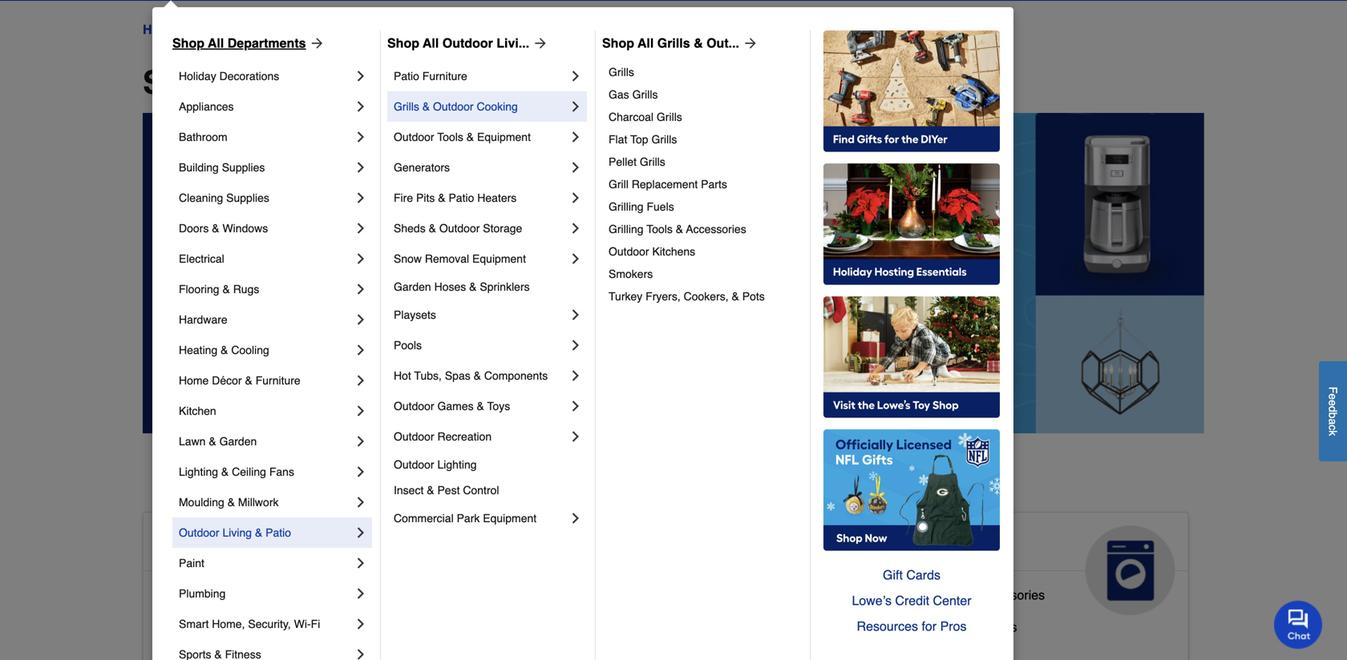Task type: locate. For each thing, give the bounding box(es) containing it.
insect & pest control link
[[394, 478, 584, 504]]

appliances image
[[1086, 526, 1176, 616]]

& up wine
[[965, 588, 973, 603]]

2 horizontal spatial home
[[280, 533, 342, 558]]

1 shop from the left
[[172, 36, 205, 51]]

1 horizontal spatial pet
[[617, 533, 652, 558]]

& left rugs
[[223, 283, 230, 296]]

recreation
[[438, 431, 492, 444]]

grills inside 'gas grills' link
[[632, 88, 658, 101]]

holiday
[[179, 70, 216, 83]]

arrow right image for shop all outdoor livi...
[[530, 35, 549, 51]]

chevron right image for sheds & outdoor storage
[[568, 221, 584, 237]]

outdoor inside outdoor tools & equipment link
[[394, 131, 434, 144]]

shop all departments link
[[172, 34, 325, 53]]

pots
[[743, 290, 765, 303]]

turkey fryers, cookers, & pots link
[[609, 286, 799, 308]]

moulding
[[179, 496, 224, 509]]

outdoor up generators
[[394, 131, 434, 144]]

fire pits & patio heaters
[[394, 192, 517, 205]]

fire pits & patio heaters link
[[394, 183, 568, 213]]

accessible for accessible bathroom
[[156, 588, 218, 603]]

grilling down 'grill'
[[609, 201, 644, 213]]

heating
[[179, 344, 218, 357]]

grilling inside 'link'
[[609, 201, 644, 213]]

electrical
[[179, 253, 224, 265]]

accessible home link
[[144, 513, 474, 616]]

b
[[1327, 413, 1340, 419]]

arrow right image inside the shop all outdoor livi... link
[[530, 35, 549, 51]]

grills up flat top grills
[[657, 111, 682, 124]]

shop up holiday
[[172, 36, 205, 51]]

moulding & millwork
[[179, 496, 279, 509]]

home down moulding & millwork 'link'
[[280, 533, 342, 558]]

arrow right image inside shop all departments link
[[306, 35, 325, 51]]

outdoor inside 'outdoor games & toys' link
[[394, 400, 434, 413]]

1 horizontal spatial patio
[[394, 70, 419, 83]]

accessible down "plumbing"
[[156, 620, 218, 635]]

&
[[694, 36, 703, 51], [423, 100, 430, 113], [467, 131, 474, 144], [438, 192, 446, 205], [212, 222, 219, 235], [429, 222, 436, 235], [676, 223, 683, 236], [469, 281, 477, 294], [223, 283, 230, 296], [732, 290, 739, 303], [221, 344, 228, 357], [474, 370, 481, 383], [245, 375, 253, 387], [477, 400, 484, 413], [209, 436, 216, 448], [221, 466, 229, 479], [427, 484, 434, 497], [228, 496, 235, 509], [255, 527, 263, 540], [595, 533, 611, 558], [965, 588, 973, 603], [930, 620, 938, 635], [624, 646, 632, 661]]

livestock supplies link
[[514, 610, 620, 642]]

outdoor kitchens
[[609, 245, 696, 258]]

0 horizontal spatial arrow right image
[[306, 35, 325, 51]]

pet inside animal & pet care
[[617, 533, 652, 558]]

& right spas
[[474, 370, 481, 383]]

& left "pots"
[[732, 290, 739, 303]]

1 vertical spatial tools
[[647, 223, 673, 236]]

chevron right image for lawn & garden
[[353, 434, 369, 450]]

sheds & outdoor storage
[[394, 222, 522, 235]]

equipment down 'cooking'
[[477, 131, 531, 144]]

replacement
[[632, 178, 698, 191]]

gift cards
[[883, 568, 941, 583]]

shop up gas
[[602, 36, 634, 51]]

equipment down insect & pest control link
[[483, 513, 537, 525]]

0 horizontal spatial shop
[[172, 36, 205, 51]]

furniture up kitchen link on the bottom
[[256, 375, 301, 387]]

arrow right image up shop all departments
[[306, 35, 325, 51]]

2 horizontal spatial shop
[[602, 36, 634, 51]]

sheds
[[394, 222, 426, 235]]

arrow right image up patio furniture link
[[530, 35, 549, 51]]

chevron right image for home décor & furniture
[[353, 373, 369, 389]]

charcoal grills link
[[609, 106, 799, 128]]

1 vertical spatial appliances
[[871, 533, 991, 558]]

fans
[[269, 466, 294, 479]]

fire
[[394, 192, 413, 205]]

patio up sheds & outdoor storage
[[449, 192, 474, 205]]

turkey fryers, cookers, & pots
[[609, 290, 765, 303]]

supplies inside 'link'
[[571, 614, 620, 629]]

arrow right image
[[740, 35, 759, 51]]

accessible down 'moulding'
[[156, 533, 274, 558]]

a
[[1327, 419, 1340, 425]]

outdoor down hot
[[394, 400, 434, 413]]

chevron right image
[[353, 68, 369, 84], [568, 68, 584, 84], [568, 129, 584, 145], [353, 190, 369, 206], [568, 221, 584, 237], [353, 251, 369, 267], [353, 282, 369, 298], [568, 307, 584, 323], [353, 312, 369, 328], [568, 338, 584, 354], [568, 368, 584, 384], [568, 399, 584, 415], [568, 429, 584, 445], [353, 434, 369, 450], [353, 495, 369, 511], [353, 556, 369, 572], [353, 586, 369, 602], [353, 617, 369, 633], [353, 647, 369, 661]]

outdoor tools & equipment link
[[394, 122, 568, 152]]

1 e from the top
[[1327, 394, 1340, 400]]

1 vertical spatial patio
[[449, 192, 474, 205]]

animal & pet care
[[514, 533, 652, 584]]

0 vertical spatial bathroom
[[179, 131, 228, 144]]

tools down grills & outdoor cooking
[[437, 131, 464, 144]]

care
[[514, 558, 564, 584]]

1 vertical spatial home
[[179, 375, 209, 387]]

all up 'holiday decorations'
[[208, 36, 224, 51]]

& left cooling
[[221, 344, 228, 357]]

1 vertical spatial parts
[[931, 588, 961, 603]]

0 horizontal spatial furniture
[[256, 375, 301, 387]]

patio up grills & outdoor cooking
[[394, 70, 419, 83]]

0 vertical spatial parts
[[701, 178, 727, 191]]

lighting
[[438, 459, 477, 472], [179, 466, 218, 479]]

pits
[[416, 192, 435, 205]]

all up patio furniture
[[423, 36, 439, 51]]

beverage & wine chillers
[[871, 620, 1017, 635]]

home for home
[[143, 22, 178, 37]]

smart home, security, wi-fi link
[[179, 610, 353, 640]]

0 vertical spatial home
[[143, 22, 178, 37]]

patio down moulding & millwork 'link'
[[266, 527, 291, 540]]

1 vertical spatial grilling
[[609, 223, 644, 236]]

chevron right image for lighting & ceiling fans
[[353, 464, 369, 480]]

0 horizontal spatial tools
[[437, 131, 464, 144]]

all inside 'link'
[[638, 36, 654, 51]]

grilling tools & accessories
[[609, 223, 747, 236]]

moulding & millwork link
[[179, 488, 353, 518]]

0 vertical spatial supplies
[[222, 161, 265, 174]]

smokers
[[609, 268, 653, 281]]

2 accessible from the top
[[156, 588, 218, 603]]

& left pros
[[930, 620, 938, 635]]

3 accessible from the top
[[156, 620, 218, 635]]

2 vertical spatial supplies
[[571, 614, 620, 629]]

2 e from the top
[[1327, 400, 1340, 406]]

accessories for appliance parts & accessories
[[976, 588, 1045, 603]]

appliances up the cards
[[871, 533, 991, 558]]

1 arrow right image from the left
[[306, 35, 325, 51]]

grills up grills 'link'
[[658, 36, 690, 51]]

1 horizontal spatial appliances link
[[858, 513, 1188, 616]]

outdoor inside sheds & outdoor storage link
[[439, 222, 480, 235]]

shop inside 'link'
[[602, 36, 634, 51]]

1 vertical spatial supplies
[[226, 192, 269, 205]]

shop up patio furniture
[[387, 36, 419, 51]]

outdoor up smokers
[[609, 245, 649, 258]]

parts up the grilling fuels 'link'
[[701, 178, 727, 191]]

& right "animal"
[[595, 533, 611, 558]]

wine
[[942, 620, 971, 635]]

grills up charcoal grills
[[632, 88, 658, 101]]

resources
[[857, 620, 918, 634]]

holiday decorations
[[179, 70, 279, 83]]

supplies up pet beds, houses, & furniture link
[[571, 614, 620, 629]]

home up kitchen
[[179, 375, 209, 387]]

garden up 'playsets'
[[394, 281, 431, 294]]

1 vertical spatial garden
[[219, 436, 257, 448]]

supplies for livestock supplies
[[571, 614, 620, 629]]

shop all grills & out...
[[602, 36, 740, 51]]

1 vertical spatial equipment
[[472, 253, 526, 265]]

chevron right image for outdoor recreation
[[568, 429, 584, 445]]

outdoor
[[443, 36, 493, 51], [433, 100, 474, 113], [394, 131, 434, 144], [439, 222, 480, 235], [609, 245, 649, 258], [394, 400, 434, 413], [394, 431, 434, 444], [394, 459, 434, 472], [179, 527, 219, 540]]

all for shop all outdoor livi...
[[423, 36, 439, 51]]

grills down patio furniture
[[394, 100, 419, 113]]

parts down the cards
[[931, 588, 961, 603]]

outdoor up patio furniture link
[[443, 36, 493, 51]]

furniture up grills & outdoor cooking
[[423, 70, 467, 83]]

chevron right image for paint
[[353, 556, 369, 572]]

outdoor inside outdoor kitchens link
[[609, 245, 649, 258]]

3 shop from the left
[[602, 36, 634, 51]]

pros
[[941, 620, 967, 634]]

playsets link
[[394, 300, 568, 330]]

0 vertical spatial patio
[[394, 70, 419, 83]]

lawn
[[179, 436, 206, 448]]

0 vertical spatial garden
[[394, 281, 431, 294]]

patio inside outdoor living & patio link
[[266, 527, 291, 540]]

home up shop
[[143, 22, 178, 37]]

outdoor recreation
[[394, 431, 492, 444]]

0 horizontal spatial parts
[[701, 178, 727, 191]]

home link
[[143, 20, 178, 39]]

1 vertical spatial accessories
[[976, 588, 1045, 603]]

beds,
[[537, 646, 569, 661]]

1 vertical spatial pet
[[514, 646, 533, 661]]

parts
[[701, 178, 727, 191], [931, 588, 961, 603]]

2 vertical spatial home
[[280, 533, 342, 558]]

grills up gas
[[609, 66, 634, 79]]

2 vertical spatial patio
[[266, 527, 291, 540]]

home,
[[212, 618, 245, 631]]

f
[[1327, 387, 1340, 394]]

lighting up 'moulding'
[[179, 466, 218, 479]]

appliances link up chillers
[[858, 513, 1188, 616]]

doors & windows
[[179, 222, 268, 235]]

1 horizontal spatial home
[[179, 375, 209, 387]]

2 arrow right image from the left
[[530, 35, 549, 51]]

& right doors
[[212, 222, 219, 235]]

accessories down the grilling fuels 'link'
[[686, 223, 747, 236]]

outdoor up insect
[[394, 459, 434, 472]]

cleaning
[[179, 192, 223, 205]]

0 vertical spatial grilling
[[609, 201, 644, 213]]

e up b
[[1327, 400, 1340, 406]]

bathroom up smart home, security, wi-fi
[[221, 588, 277, 603]]

2 vertical spatial furniture
[[636, 646, 687, 661]]

shop
[[143, 64, 223, 101]]

0 vertical spatial accessories
[[686, 223, 747, 236]]

1 vertical spatial appliances link
[[858, 513, 1188, 616]]

outdoor for outdoor tools & equipment
[[394, 131, 434, 144]]

grills right top
[[652, 133, 677, 146]]

departments for shop
[[228, 36, 306, 51]]

chevron right image for fire pits & patio heaters
[[568, 190, 584, 206]]

0 vertical spatial appliances link
[[179, 91, 353, 122]]

outdoor inside outdoor lighting link
[[394, 459, 434, 472]]

grills inside flat top grills link
[[652, 133, 677, 146]]

arrow right image
[[306, 35, 325, 51], [530, 35, 549, 51]]

chevron right image for appliances
[[353, 99, 369, 115]]

home for home décor & furniture
[[179, 375, 209, 387]]

chevron right image
[[353, 99, 369, 115], [568, 99, 584, 115], [353, 129, 369, 145], [353, 160, 369, 176], [568, 160, 584, 176], [568, 190, 584, 206], [353, 221, 369, 237], [568, 251, 584, 267], [353, 342, 369, 359], [353, 373, 369, 389], [353, 403, 369, 419], [353, 464, 369, 480], [568, 511, 584, 527], [353, 525, 369, 541]]

chevron right image for cleaning supplies
[[353, 190, 369, 206]]

generators link
[[394, 152, 568, 183]]

1 horizontal spatial shop
[[387, 36, 419, 51]]

animal & pet care image
[[728, 526, 818, 616]]

outdoor up outdoor tools & equipment at the top of page
[[433, 100, 474, 113]]

chevron right image for generators
[[568, 160, 584, 176]]

& left out...
[[694, 36, 703, 51]]

grills down flat top grills
[[640, 156, 666, 168]]

garden
[[394, 281, 431, 294], [219, 436, 257, 448]]

snow removal equipment link
[[394, 244, 568, 274]]

& inside 'link'
[[228, 496, 235, 509]]

living
[[223, 527, 252, 540]]

spas
[[445, 370, 471, 383]]

& left millwork
[[228, 496, 235, 509]]

grilling down grilling fuels
[[609, 223, 644, 236]]

turkey
[[609, 290, 643, 303]]

outdoor inside outdoor recreation link
[[394, 431, 434, 444]]

1 horizontal spatial tools
[[647, 223, 673, 236]]

outdoor for outdoor recreation
[[394, 431, 434, 444]]

2 vertical spatial accessible
[[156, 620, 218, 635]]

furniture right houses,
[[636, 646, 687, 661]]

& inside animal & pet care
[[595, 533, 611, 558]]

& right sheds
[[429, 222, 436, 235]]

accessible bathroom link
[[156, 585, 277, 617]]

2 horizontal spatial patio
[[449, 192, 474, 205]]

shop
[[172, 36, 205, 51], [387, 36, 419, 51], [602, 36, 634, 51]]

outdoor lighting
[[394, 459, 477, 472]]

accessories for grilling tools & accessories
[[686, 223, 747, 236]]

None search field
[[507, 0, 945, 3]]

accessories
[[686, 223, 747, 236], [976, 588, 1045, 603]]

lighting up pest in the bottom of the page
[[438, 459, 477, 472]]

1 horizontal spatial furniture
[[423, 70, 467, 83]]

all for shop all departments
[[208, 36, 224, 51]]

shop all outdoor livi...
[[387, 36, 530, 51]]

garden up lighting & ceiling fans
[[219, 436, 257, 448]]

heating & cooling
[[179, 344, 269, 357]]

accessories up chillers
[[976, 588, 1045, 603]]

1 horizontal spatial arrow right image
[[530, 35, 549, 51]]

chevron right image for hot tubs, spas & components
[[568, 368, 584, 384]]

1 horizontal spatial garden
[[394, 281, 431, 294]]

gas grills link
[[609, 83, 799, 106]]

patio
[[394, 70, 419, 83], [449, 192, 474, 205], [266, 527, 291, 540]]

insect
[[394, 484, 424, 497]]

appliances link down decorations
[[179, 91, 353, 122]]

0 horizontal spatial patio
[[266, 527, 291, 540]]

patio for outdoor living & patio
[[266, 527, 291, 540]]

patio inside fire pits & patio heaters link
[[449, 192, 474, 205]]

grills inside charcoal grills link
[[657, 111, 682, 124]]

0 vertical spatial accessible
[[156, 533, 274, 558]]

2 shop from the left
[[387, 36, 419, 51]]

accessible
[[156, 533, 274, 558], [156, 588, 218, 603], [156, 620, 218, 635]]

0 horizontal spatial garden
[[219, 436, 257, 448]]

accessible for accessible bedroom
[[156, 620, 218, 635]]

e up d
[[1327, 394, 1340, 400]]

& left ceiling
[[221, 466, 229, 479]]

supplies for cleaning supplies
[[226, 192, 269, 205]]

lighting & ceiling fans
[[179, 466, 294, 479]]

tools down the fuels
[[647, 223, 673, 236]]

control
[[463, 484, 499, 497]]

grills inside pellet grills link
[[640, 156, 666, 168]]

doors & windows link
[[179, 213, 353, 244]]

garden inside 'link'
[[394, 281, 431, 294]]

holiday decorations link
[[179, 61, 353, 91]]

outdoor down 'moulding'
[[179, 527, 219, 540]]

2 vertical spatial equipment
[[483, 513, 537, 525]]

equipment
[[477, 131, 531, 144], [472, 253, 526, 265], [483, 513, 537, 525]]

0 vertical spatial tools
[[437, 131, 464, 144]]

0 horizontal spatial accessories
[[686, 223, 747, 236]]

storage
[[483, 222, 522, 235]]

2 horizontal spatial furniture
[[636, 646, 687, 661]]

tools for outdoor
[[437, 131, 464, 144]]

outdoor up outdoor lighting
[[394, 431, 434, 444]]

outdoor games & toys link
[[394, 391, 568, 422]]

accessible up smart
[[156, 588, 218, 603]]

grills
[[658, 36, 690, 51], [609, 66, 634, 79], [632, 88, 658, 101], [394, 100, 419, 113], [657, 111, 682, 124], [652, 133, 677, 146], [640, 156, 666, 168]]

chevron right image for heating & cooling
[[353, 342, 369, 359]]

décor
[[212, 375, 242, 387]]

equipment up sprinklers
[[472, 253, 526, 265]]

1 vertical spatial accessible
[[156, 588, 218, 603]]

all down shop all departments link
[[231, 64, 272, 101]]

gift cards link
[[824, 563, 1000, 589]]

chevron right image for playsets
[[568, 307, 584, 323]]

2 grilling from the top
[[609, 223, 644, 236]]

1 accessible from the top
[[156, 533, 274, 558]]

all up the gas grills
[[638, 36, 654, 51]]

home décor & furniture
[[179, 375, 301, 387]]

0 horizontal spatial home
[[143, 22, 178, 37]]

heaters
[[477, 192, 517, 205]]

appliances down holiday
[[179, 100, 234, 113]]

0 vertical spatial pet
[[617, 533, 652, 558]]

equipment for removal
[[472, 253, 526, 265]]

supplies up windows
[[226, 192, 269, 205]]

visit the lowe's toy shop. image
[[824, 297, 1000, 419]]

0 vertical spatial appliances
[[179, 100, 234, 113]]

supplies up cleaning supplies
[[222, 161, 265, 174]]

bathroom up building on the left top of page
[[179, 131, 228, 144]]

outdoor inside grills & outdoor cooking link
[[433, 100, 474, 113]]

generators
[[394, 161, 450, 174]]

chevron right image for plumbing
[[353, 586, 369, 602]]

outdoor up snow removal equipment
[[439, 222, 480, 235]]

1 horizontal spatial accessories
[[976, 588, 1045, 603]]

kitchen
[[179, 405, 216, 418]]

patio inside patio furniture link
[[394, 70, 419, 83]]

chevron right image for building supplies
[[353, 160, 369, 176]]

outdoor inside outdoor living & patio link
[[179, 527, 219, 540]]

1 grilling from the top
[[609, 201, 644, 213]]



Task type: describe. For each thing, give the bounding box(es) containing it.
resources for pros
[[857, 620, 967, 634]]

& down grills & outdoor cooking link
[[467, 131, 474, 144]]

chat invite button image
[[1275, 601, 1323, 650]]

0 horizontal spatial appliances
[[179, 100, 234, 113]]

accessible bedroom
[[156, 620, 273, 635]]

equipment for park
[[483, 513, 537, 525]]

animal & pet care link
[[501, 513, 831, 616]]

insect & pest control
[[394, 484, 499, 497]]

1 horizontal spatial parts
[[931, 588, 961, 603]]

lawn & garden
[[179, 436, 257, 448]]

arrow right image for shop all departments
[[306, 35, 325, 51]]

lowe's
[[852, 594, 892, 609]]

outdoor tools & equipment
[[394, 131, 531, 144]]

flooring
[[179, 283, 219, 296]]

smart home, security, wi-fi
[[179, 618, 320, 631]]

& left 'toys'
[[477, 400, 484, 413]]

& left pest in the bottom of the page
[[427, 484, 434, 497]]

appliance parts & accessories link
[[871, 585, 1045, 617]]

shop for shop all outdoor livi...
[[387, 36, 419, 51]]

chevron right image for hardware
[[353, 312, 369, 328]]

chevron right image for bathroom
[[353, 129, 369, 145]]

hot tubs, spas & components link
[[394, 361, 568, 391]]

charcoal grills
[[609, 111, 682, 124]]

bathroom link
[[179, 122, 353, 152]]

departments for shop
[[281, 64, 477, 101]]

paint link
[[179, 549, 353, 579]]

building
[[179, 161, 219, 174]]

commercial park equipment
[[394, 513, 537, 525]]

cards
[[907, 568, 941, 583]]

patio for fire pits & patio heaters
[[449, 192, 474, 205]]

shop all departments
[[172, 36, 306, 51]]

accessible for accessible home
[[156, 533, 274, 558]]

park
[[457, 513, 480, 525]]

chevron right image for doors & windows
[[353, 221, 369, 237]]

grill replacement parts
[[609, 178, 727, 191]]

bathroom inside "link"
[[179, 131, 228, 144]]

chevron right image for holiday decorations
[[353, 68, 369, 84]]

& right lawn
[[209, 436, 216, 448]]

0 vertical spatial equipment
[[477, 131, 531, 144]]

kitchen link
[[179, 396, 353, 427]]

gas grills
[[609, 88, 658, 101]]

chevron right image for commercial park equipment
[[568, 511, 584, 527]]

shop for shop all departments
[[172, 36, 205, 51]]

components
[[484, 370, 548, 383]]

removal
[[425, 253, 469, 265]]

grills inside grills & outdoor cooking link
[[394, 100, 419, 113]]

outdoor for outdoor lighting
[[394, 459, 434, 472]]

houses,
[[573, 646, 620, 661]]

& right pits
[[438, 192, 446, 205]]

outdoor games & toys
[[394, 400, 510, 413]]

fryers,
[[646, 290, 681, 303]]

accessible home
[[156, 533, 342, 558]]

rugs
[[233, 283, 259, 296]]

outdoor for outdoor living & patio
[[179, 527, 219, 540]]

all for shop all departments
[[231, 64, 272, 101]]

outdoor inside the shop all outdoor livi... link
[[443, 36, 493, 51]]

sheds & outdoor storage link
[[394, 213, 568, 244]]

pellet grills
[[609, 156, 666, 168]]

outdoor kitchens link
[[609, 241, 799, 263]]

& up kitchens
[[676, 223, 683, 236]]

center
[[933, 594, 972, 609]]

tools for grilling
[[647, 223, 673, 236]]

f e e d b a c k button
[[1319, 362, 1348, 462]]

parts inside "link"
[[701, 178, 727, 191]]

grills inside grills 'link'
[[609, 66, 634, 79]]

shop for shop all grills & out...
[[602, 36, 634, 51]]

tubs,
[[414, 370, 442, 383]]

ceiling
[[232, 466, 266, 479]]

grilling for grilling fuels
[[609, 201, 644, 213]]

departments link
[[192, 20, 266, 39]]

security,
[[248, 618, 291, 631]]

0 horizontal spatial lighting
[[179, 466, 218, 479]]

animal
[[514, 533, 589, 558]]

chevron right image for outdoor living & patio
[[353, 525, 369, 541]]

windows
[[223, 222, 268, 235]]

0 vertical spatial furniture
[[423, 70, 467, 83]]

& right living
[[255, 527, 263, 540]]

livestock
[[514, 614, 567, 629]]

& right "décor"
[[245, 375, 253, 387]]

cooking
[[477, 100, 518, 113]]

0 horizontal spatial appliances link
[[179, 91, 353, 122]]

chevron right image for smart home, security, wi-fi
[[353, 617, 369, 633]]

find gifts for the diyer. image
[[824, 30, 1000, 152]]

0 horizontal spatial pet
[[514, 646, 533, 661]]

enjoy savings year-round. no matter what you're shopping for, find what you need at a great price. image
[[143, 113, 1205, 434]]

chevron right image for pools
[[568, 338, 584, 354]]

lowe's credit center
[[852, 594, 972, 609]]

millwork
[[238, 496, 279, 509]]

accessible home image
[[371, 526, 461, 616]]

chevron right image for snow removal equipment
[[568, 251, 584, 267]]

cooling
[[231, 344, 269, 357]]

smokers link
[[609, 263, 799, 286]]

grill
[[609, 178, 629, 191]]

1 horizontal spatial lighting
[[438, 459, 477, 472]]

hardware link
[[179, 305, 353, 335]]

playsets
[[394, 309, 436, 322]]

outdoor recreation link
[[394, 422, 568, 452]]

chevron right image for patio furniture
[[568, 68, 584, 84]]

chevron right image for grills & outdoor cooking
[[568, 99, 584, 115]]

snow
[[394, 253, 422, 265]]

grills link
[[609, 61, 799, 83]]

chevron right image for outdoor games & toys
[[568, 399, 584, 415]]

outdoor for outdoor games & toys
[[394, 400, 434, 413]]

garden hoses & sprinklers
[[394, 281, 530, 294]]

1 horizontal spatial appliances
[[871, 533, 991, 558]]

gift
[[883, 568, 903, 583]]

c
[[1327, 425, 1340, 431]]

grilling for grilling tools & accessories
[[609, 223, 644, 236]]

charcoal
[[609, 111, 654, 124]]

plumbing link
[[179, 579, 353, 610]]

& right houses,
[[624, 646, 632, 661]]

smart
[[179, 618, 209, 631]]

outdoor for outdoor kitchens
[[609, 245, 649, 258]]

chevron right image for flooring & rugs
[[353, 282, 369, 298]]

hot tubs, spas & components
[[394, 370, 548, 383]]

hoses
[[434, 281, 466, 294]]

hardware
[[179, 314, 228, 326]]

commercial
[[394, 513, 454, 525]]

patio furniture link
[[394, 61, 568, 91]]

1 vertical spatial bathroom
[[221, 588, 277, 603]]

1 vertical spatial furniture
[[256, 375, 301, 387]]

plumbing
[[179, 588, 226, 601]]

chevron right image for moulding & millwork
[[353, 495, 369, 511]]

k
[[1327, 431, 1340, 436]]

garden hoses & sprinklers link
[[394, 274, 584, 300]]

& down patio furniture
[[423, 100, 430, 113]]

grilling tools & accessories link
[[609, 218, 799, 241]]

chevron right image for kitchen
[[353, 403, 369, 419]]

grills inside shop all grills & out... 'link'
[[658, 36, 690, 51]]

paint
[[179, 557, 204, 570]]

holiday hosting essentials. image
[[824, 164, 1000, 286]]

wi-
[[294, 618, 311, 631]]

chevron right image for outdoor tools & equipment
[[568, 129, 584, 145]]

outdoor living & patio link
[[179, 518, 353, 549]]

officially licensed n f l gifts. shop now. image
[[824, 430, 1000, 552]]

building supplies
[[179, 161, 265, 174]]

games
[[438, 400, 474, 413]]

chevron right image for electrical
[[353, 251, 369, 267]]

& right hoses
[[469, 281, 477, 294]]

outdoor lighting link
[[394, 452, 584, 478]]

all for shop all grills & out...
[[638, 36, 654, 51]]

pellet
[[609, 156, 637, 168]]

shop all outdoor livi... link
[[387, 34, 549, 53]]

patio furniture
[[394, 70, 467, 83]]

supplies for building supplies
[[222, 161, 265, 174]]

grills & outdoor cooking
[[394, 100, 518, 113]]



Task type: vqa. For each thing, say whether or not it's contained in the screenshot.
Outdoor corresponding to Outdoor Tools & Equipment
yes



